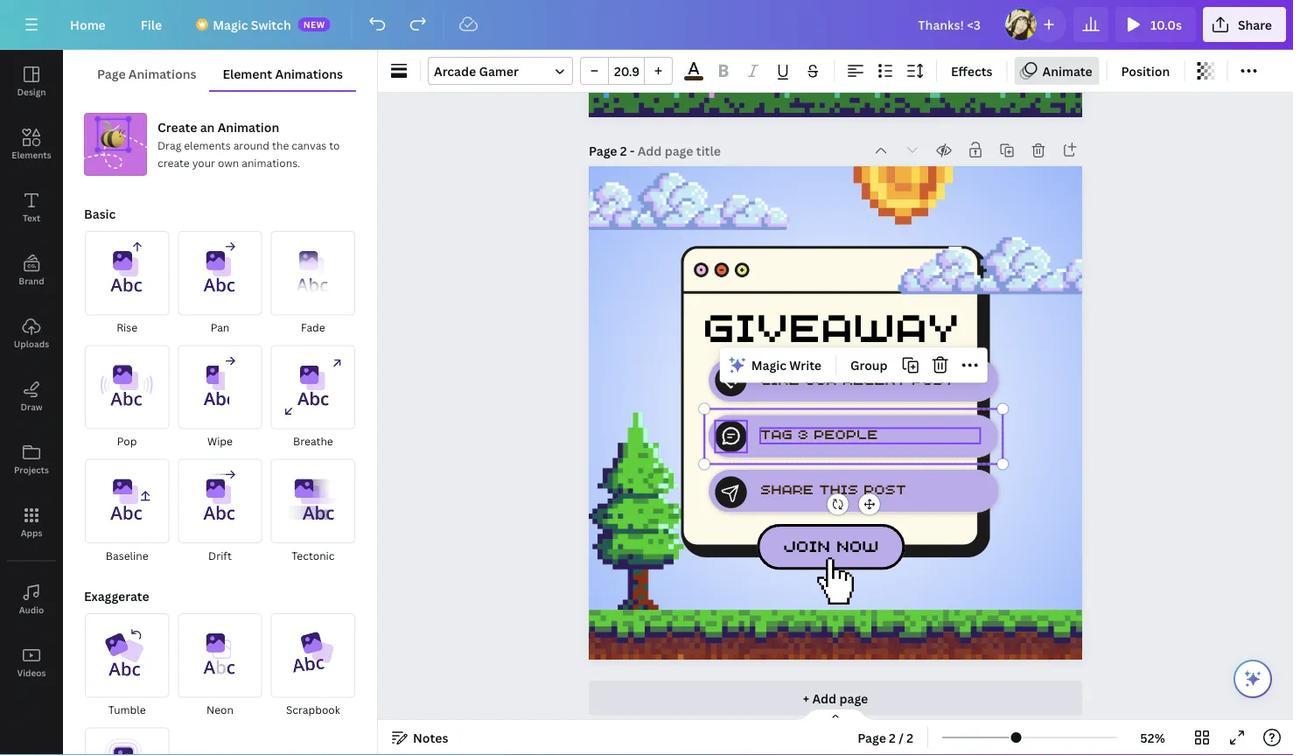 Task type: describe. For each thing, give the bounding box(es) containing it.
audio
[[19, 604, 44, 616]]

pan button
[[177, 230, 263, 337]]

around
[[233, 138, 270, 152]]

magic write button
[[724, 351, 829, 379]]

brand
[[19, 275, 44, 287]]

pan
[[211, 320, 230, 335]]

file button
[[127, 7, 176, 42]]

fade image
[[271, 231, 355, 315]]

page for page animations
[[97, 65, 126, 82]]

page for page 2 / 2
[[858, 730, 887, 746]]

scrapbook button
[[270, 613, 356, 720]]

neon image
[[178, 614, 262, 698]]

own
[[218, 155, 239, 170]]

neon button
[[177, 613, 263, 720]]

exaggerate
[[84, 588, 149, 605]]

an
[[200, 119, 215, 135]]

Page title text field
[[638, 142, 723, 159]]

this
[[820, 479, 859, 499]]

like
[[761, 369, 800, 388]]

neon
[[207, 703, 234, 717]]

3
[[798, 424, 809, 444]]

join
[[784, 533, 831, 556]]

-
[[630, 142, 635, 159]]

drag
[[158, 138, 181, 152]]

element animations button
[[210, 57, 356, 90]]

file
[[141, 16, 162, 33]]

projects
[[14, 464, 49, 476]]

to
[[329, 138, 340, 152]]

tectonic
[[292, 548, 335, 563]]

giveaway
[[703, 293, 960, 353]]

page 2 -
[[589, 142, 638, 159]]

0 vertical spatial post
[[912, 369, 955, 388]]

2 for /
[[890, 730, 896, 746]]

52%
[[1141, 730, 1166, 746]]

write
[[790, 357, 822, 374]]

tectonic button
[[270, 458, 356, 566]]

fade
[[301, 320, 325, 335]]

drift
[[208, 548, 232, 563]]

tag 3 people
[[761, 424, 878, 444]]

share for share this post
[[761, 479, 814, 499]]

tumble
[[108, 703, 146, 717]]

10.0s button
[[1116, 7, 1197, 42]]

pop image
[[85, 345, 169, 430]]

scrapbook image
[[271, 614, 355, 698]]

magic switch
[[213, 16, 291, 33]]

breathe button
[[270, 344, 356, 451]]

baseline image
[[85, 459, 169, 544]]

wipe image
[[178, 345, 262, 430]]

canvas
[[292, 138, 327, 152]]

page for page 2 -
[[589, 142, 618, 159]]

wipe button
[[177, 344, 263, 451]]

group
[[851, 357, 888, 374]]

the
[[272, 138, 289, 152]]

text
[[23, 212, 40, 224]]

apps button
[[0, 491, 63, 554]]

magic write
[[752, 357, 822, 374]]

magic for magic write
[[752, 357, 787, 374]]

gamer
[[479, 63, 519, 79]]

our
[[805, 369, 837, 388]]

share for share
[[1239, 16, 1273, 33]]

show pages image
[[794, 708, 878, 722]]

canva assistant image
[[1243, 669, 1264, 690]]

tumble image
[[85, 614, 169, 698]]

/
[[899, 730, 904, 746]]

tectonic image
[[271, 459, 355, 544]]

create an animation drag elements around the canvas to create your own animations.
[[158, 119, 340, 170]]

animate button
[[1015, 57, 1100, 85]]

side panel tab list
[[0, 50, 63, 694]]

now
[[837, 533, 879, 556]]

rise
[[117, 320, 138, 335]]

2 for -
[[621, 142, 627, 159]]

recent
[[843, 369, 907, 388]]

element
[[223, 65, 272, 82]]

fade button
[[270, 230, 356, 337]]

add
[[813, 690, 837, 707]]



Task type: locate. For each thing, give the bounding box(es) containing it.
– – number field
[[615, 63, 639, 79]]

1 horizontal spatial share
[[1239, 16, 1273, 33]]

+
[[803, 690, 810, 707]]

animations inside button
[[129, 65, 196, 82]]

1 animations from the left
[[129, 65, 196, 82]]

animations for element animations
[[275, 65, 343, 82]]

animations down file popup button on the top left of page
[[129, 65, 196, 82]]

2 right / at the bottom right of page
[[907, 730, 914, 746]]

2 animations from the left
[[275, 65, 343, 82]]

magic for magic switch
[[213, 16, 248, 33]]

2 left -
[[621, 142, 627, 159]]

1 horizontal spatial 2
[[890, 730, 896, 746]]

draw button
[[0, 365, 63, 428]]

tag
[[761, 424, 793, 444]]

0 horizontal spatial page
[[97, 65, 126, 82]]

1 vertical spatial share
[[761, 479, 814, 499]]

draw
[[20, 401, 43, 413]]

2 horizontal spatial page
[[858, 730, 887, 746]]

arcade gamer button
[[428, 57, 573, 85]]

effects
[[952, 63, 993, 79]]

animations down new
[[275, 65, 343, 82]]

design button
[[0, 50, 63, 113]]

0 horizontal spatial 2
[[621, 142, 627, 159]]

pop button
[[84, 344, 170, 451]]

1 vertical spatial post
[[864, 479, 907, 499]]

magic inside button
[[752, 357, 787, 374]]

elements button
[[0, 113, 63, 176]]

magic
[[213, 16, 248, 33], [752, 357, 787, 374]]

0 vertical spatial magic
[[213, 16, 248, 33]]

pan image
[[178, 231, 262, 315]]

page
[[840, 690, 869, 707]]

2 horizontal spatial 2
[[907, 730, 914, 746]]

design
[[17, 86, 46, 98]]

home
[[70, 16, 106, 33]]

page down home link
[[97, 65, 126, 82]]

1 horizontal spatial animations
[[275, 65, 343, 82]]

uploads
[[14, 338, 49, 350]]

baseline button
[[84, 458, 170, 566]]

breathe
[[293, 434, 333, 449]]

drift button
[[177, 458, 263, 566]]

scrapbook
[[286, 703, 340, 717]]

breathe image
[[271, 345, 355, 430]]

+ add page
[[803, 690, 869, 707]]

like our recent post
[[761, 369, 955, 388]]

post right recent
[[912, 369, 955, 388]]

52% button
[[1125, 724, 1182, 752]]

1 vertical spatial page
[[589, 142, 618, 159]]

post right this
[[864, 479, 907, 499]]

page 2 / 2 button
[[851, 724, 921, 752]]

0 horizontal spatial post
[[864, 479, 907, 499]]

group
[[580, 57, 673, 85]]

share button
[[1204, 7, 1287, 42]]

audio button
[[0, 568, 63, 631]]

animations inside button
[[275, 65, 343, 82]]

text button
[[0, 176, 63, 239]]

group button
[[844, 351, 895, 379]]

10.0s
[[1151, 16, 1183, 33]]

0 vertical spatial share
[[1239, 16, 1273, 33]]

notes button
[[385, 724, 456, 752]]

home link
[[56, 7, 120, 42]]

+ add page button
[[589, 681, 1083, 716]]

rise image
[[85, 231, 169, 315]]

create
[[158, 155, 190, 170]]

pop
[[117, 434, 137, 449]]

people
[[814, 424, 878, 444]]

arcade gamer
[[434, 63, 519, 79]]

1 vertical spatial magic
[[752, 357, 787, 374]]

position
[[1122, 63, 1171, 79]]

2 left / at the bottom right of page
[[890, 730, 896, 746]]

brand button
[[0, 239, 63, 302]]

share
[[1239, 16, 1273, 33], [761, 479, 814, 499]]

2 vertical spatial page
[[858, 730, 887, 746]]

#402811 image
[[685, 76, 704, 81], [685, 76, 704, 81]]

videos button
[[0, 631, 63, 694]]

page left / at the bottom right of page
[[858, 730, 887, 746]]

projects button
[[0, 428, 63, 491]]

drift image
[[178, 459, 262, 544]]

wipe
[[208, 434, 233, 449]]

page
[[97, 65, 126, 82], [589, 142, 618, 159], [858, 730, 887, 746]]

share inside share dropdown button
[[1239, 16, 1273, 33]]

join now
[[784, 533, 879, 556]]

rise button
[[84, 230, 170, 337]]

uploads button
[[0, 302, 63, 365]]

basic
[[84, 205, 116, 222]]

animation
[[218, 119, 279, 135]]

0 horizontal spatial share
[[761, 479, 814, 499]]

videos
[[17, 667, 46, 679]]

0 horizontal spatial magic
[[213, 16, 248, 33]]

post
[[912, 369, 955, 388], [864, 479, 907, 499]]

page animations
[[97, 65, 196, 82]]

position button
[[1115, 57, 1178, 85]]

main menu bar
[[0, 0, 1294, 50]]

page left -
[[589, 142, 618, 159]]

effects button
[[945, 57, 1000, 85]]

page animations button
[[84, 57, 210, 90]]

animations.
[[242, 155, 300, 170]]

0 horizontal spatial animations
[[129, 65, 196, 82]]

animations
[[129, 65, 196, 82], [275, 65, 343, 82]]

magic inside main menu bar
[[213, 16, 248, 33]]

0 vertical spatial page
[[97, 65, 126, 82]]

share this post
[[761, 479, 907, 499]]

switch
[[251, 16, 291, 33]]

elements
[[184, 138, 231, 152]]

arcade
[[434, 63, 476, 79]]

magic left switch
[[213, 16, 248, 33]]

elements
[[12, 149, 51, 161]]

baseline
[[106, 548, 148, 563]]

1 horizontal spatial magic
[[752, 357, 787, 374]]

Design title text field
[[905, 7, 997, 42]]

new
[[304, 18, 325, 30]]

apps
[[21, 527, 42, 539]]

1 horizontal spatial page
[[589, 142, 618, 159]]

magic left write
[[752, 357, 787, 374]]

animate
[[1043, 63, 1093, 79]]

animations for page animations
[[129, 65, 196, 82]]

your
[[192, 155, 215, 170]]

1 horizontal spatial post
[[912, 369, 955, 388]]



Task type: vqa. For each thing, say whether or not it's contained in the screenshot.
PDS
no



